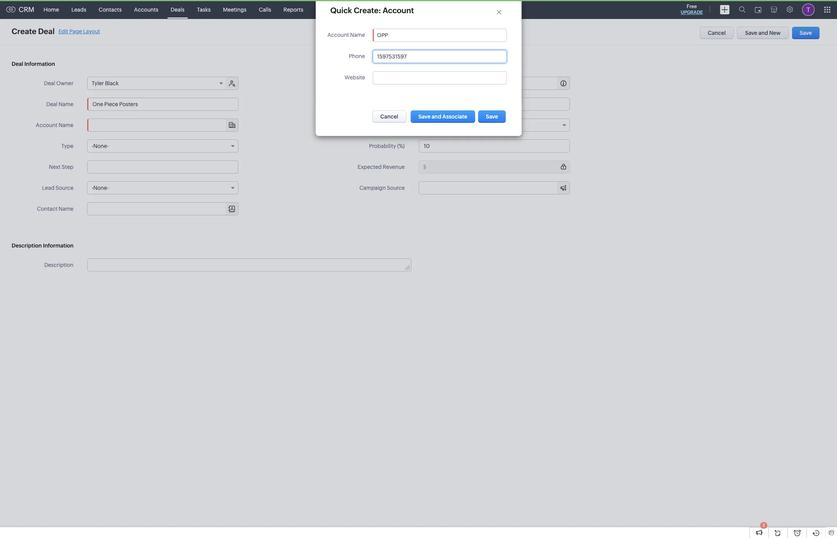 Task type: locate. For each thing, give the bounding box(es) containing it.
1 vertical spatial information
[[43, 243, 74, 249]]

1 horizontal spatial source
[[387, 185, 405, 191]]

None button
[[372, 111, 407, 123], [411, 111, 475, 123], [372, 111, 407, 123], [411, 111, 475, 123]]

None text field
[[428, 77, 570, 90], [419, 140, 570, 153], [87, 161, 239, 174], [428, 161, 570, 173], [428, 77, 570, 90], [419, 140, 570, 153], [87, 161, 239, 174], [428, 161, 570, 173]]

campaigns
[[316, 6, 345, 13]]

information up deal owner
[[24, 61, 55, 67]]

None submit
[[478, 111, 506, 123]]

home
[[44, 6, 59, 13]]

tasks
[[197, 6, 211, 13]]

free
[[687, 3, 697, 9]]

name right contact
[[59, 206, 74, 212]]

tasks link
[[191, 0, 217, 19]]

lead source
[[42, 185, 74, 191]]

deal for deal name
[[46, 101, 57, 107]]

1 horizontal spatial description
[[44, 262, 74, 268]]

deal for deal owner
[[44, 80, 55, 87]]

0 vertical spatial account
[[327, 32, 349, 38]]

1 horizontal spatial save
[[800, 30, 812, 36]]

2 source from the left
[[387, 185, 405, 191]]

description
[[12, 243, 42, 249], [44, 262, 74, 268]]

phone
[[349, 53, 365, 59]]

source down the revenue
[[387, 185, 405, 191]]

probability
[[369, 143, 396, 149]]

free upgrade
[[681, 3, 703, 15]]

0 vertical spatial account name
[[327, 32, 365, 38]]

save
[[746, 30, 758, 36], [800, 30, 812, 36]]

deal down 'create'
[[12, 61, 23, 67]]

contacts
[[99, 6, 122, 13]]

name
[[350, 32, 365, 38], [59, 101, 74, 107], [59, 122, 74, 128], [59, 206, 74, 212]]

name up phone
[[350, 32, 365, 38]]

0 vertical spatial information
[[24, 61, 55, 67]]

information for deal information
[[24, 61, 55, 67]]

create
[[12, 27, 36, 36]]

calls link
[[253, 0, 278, 19]]

0 horizontal spatial description
[[12, 243, 42, 249]]

1 save from the left
[[746, 30, 758, 36]]

account down quick
[[327, 32, 349, 38]]

name down owner
[[59, 101, 74, 107]]

next step
[[49, 164, 74, 170]]

website
[[345, 74, 365, 81]]

source for lead source
[[56, 185, 74, 191]]

save and new button
[[738, 27, 789, 39]]

meetings link
[[217, 0, 253, 19]]

page
[[69, 28, 82, 34]]

quick
[[330, 6, 352, 15]]

1 vertical spatial account
[[36, 122, 57, 128]]

documents
[[357, 6, 387, 13]]

contact
[[37, 206, 57, 212]]

information down "contact name" on the top
[[43, 243, 74, 249]]

save left the and at the top right
[[746, 30, 758, 36]]

(%)
[[397, 143, 405, 149]]

stage
[[390, 122, 405, 128]]

upgrade
[[681, 10, 703, 15]]

contact name
[[37, 206, 74, 212]]

save right new
[[800, 30, 812, 36]]

and
[[759, 30, 769, 36]]

account name up phone
[[327, 32, 365, 38]]

1 vertical spatial description
[[44, 262, 74, 268]]

1 source from the left
[[56, 185, 74, 191]]

account down "deal name"
[[36, 122, 57, 128]]

0 vertical spatial description
[[12, 243, 42, 249]]

0 horizontal spatial source
[[56, 185, 74, 191]]

deal left owner
[[44, 80, 55, 87]]

None text field
[[377, 32, 503, 38], [377, 54, 503, 60], [87, 98, 239, 111], [88, 259, 411, 272], [377, 32, 503, 38], [377, 54, 503, 60], [87, 98, 239, 111], [88, 259, 411, 272]]

2
[[763, 524, 766, 528]]

account
[[327, 32, 349, 38], [36, 122, 57, 128]]

save and new
[[746, 30, 781, 36]]

campaign
[[360, 185, 386, 191]]

source
[[56, 185, 74, 191], [387, 185, 405, 191]]

1 horizontal spatial account name
[[327, 32, 365, 38]]

new
[[770, 30, 781, 36]]

probability (%)
[[369, 143, 405, 149]]

crm link
[[6, 5, 34, 14]]

cancel
[[708, 30, 726, 36]]

home link
[[37, 0, 65, 19]]

save for save
[[800, 30, 812, 36]]

source right lead
[[56, 185, 74, 191]]

step
[[62, 164, 74, 170]]

deal down deal owner
[[46, 101, 57, 107]]

1 horizontal spatial account
[[327, 32, 349, 38]]

1 vertical spatial account name
[[36, 122, 74, 128]]

information
[[24, 61, 55, 67], [43, 243, 74, 249]]

information for description information
[[43, 243, 74, 249]]

deal
[[38, 27, 55, 36], [12, 61, 23, 67], [44, 80, 55, 87], [46, 101, 57, 107]]

account name down "deal name"
[[36, 122, 74, 128]]

account name
[[327, 32, 365, 38], [36, 122, 74, 128]]

0 horizontal spatial save
[[746, 30, 758, 36]]

2 save from the left
[[800, 30, 812, 36]]



Task type: vqa. For each thing, say whether or not it's contained in the screenshot.
Lead Source
yes



Task type: describe. For each thing, give the bounding box(es) containing it.
save for save and new
[[746, 30, 758, 36]]

reports
[[284, 6, 304, 13]]

quick create: account
[[330, 6, 414, 15]]

accounts
[[134, 6, 158, 13]]

source for campaign source
[[387, 185, 405, 191]]

lead
[[42, 185, 54, 191]]

expected
[[358, 164, 382, 170]]

cancel button
[[700, 27, 734, 39]]

deal name
[[46, 101, 74, 107]]

description information
[[12, 243, 74, 249]]

deal information
[[12, 61, 55, 67]]

meetings
[[223, 6, 247, 13]]

edit page layout link
[[59, 28, 100, 34]]

name up type
[[59, 122, 74, 128]]

projects link
[[418, 0, 451, 19]]

campaigns link
[[310, 0, 351, 19]]

leads
[[71, 6, 86, 13]]

visits
[[399, 6, 412, 13]]

layout
[[83, 28, 100, 34]]

campaign source
[[360, 185, 405, 191]]

description for description information
[[12, 243, 42, 249]]

edit
[[59, 28, 68, 34]]

deal for deal information
[[12, 61, 23, 67]]

deals link
[[165, 0, 191, 19]]

save button
[[792, 27, 820, 39]]

deal owner
[[44, 80, 74, 87]]

next
[[49, 164, 61, 170]]

revenue
[[383, 164, 405, 170]]

visits link
[[393, 0, 418, 19]]

description for description
[[44, 262, 74, 268]]

create deal edit page layout
[[12, 27, 100, 36]]

deal left edit
[[38, 27, 55, 36]]

contacts link
[[93, 0, 128, 19]]

owner
[[56, 80, 74, 87]]

create: account
[[354, 6, 414, 15]]

documents link
[[351, 0, 393, 19]]

expected revenue
[[358, 164, 405, 170]]

leads link
[[65, 0, 93, 19]]

MMM D, YYYY text field
[[419, 98, 570, 111]]

reports link
[[278, 0, 310, 19]]

amount
[[385, 80, 405, 87]]

accounts link
[[128, 0, 165, 19]]

crm
[[19, 5, 34, 14]]

0 horizontal spatial account name
[[36, 122, 74, 128]]

type
[[61, 143, 74, 149]]

0 horizontal spatial account
[[36, 122, 57, 128]]

projects
[[425, 6, 445, 13]]

calls
[[259, 6, 271, 13]]

deals
[[171, 6, 185, 13]]



